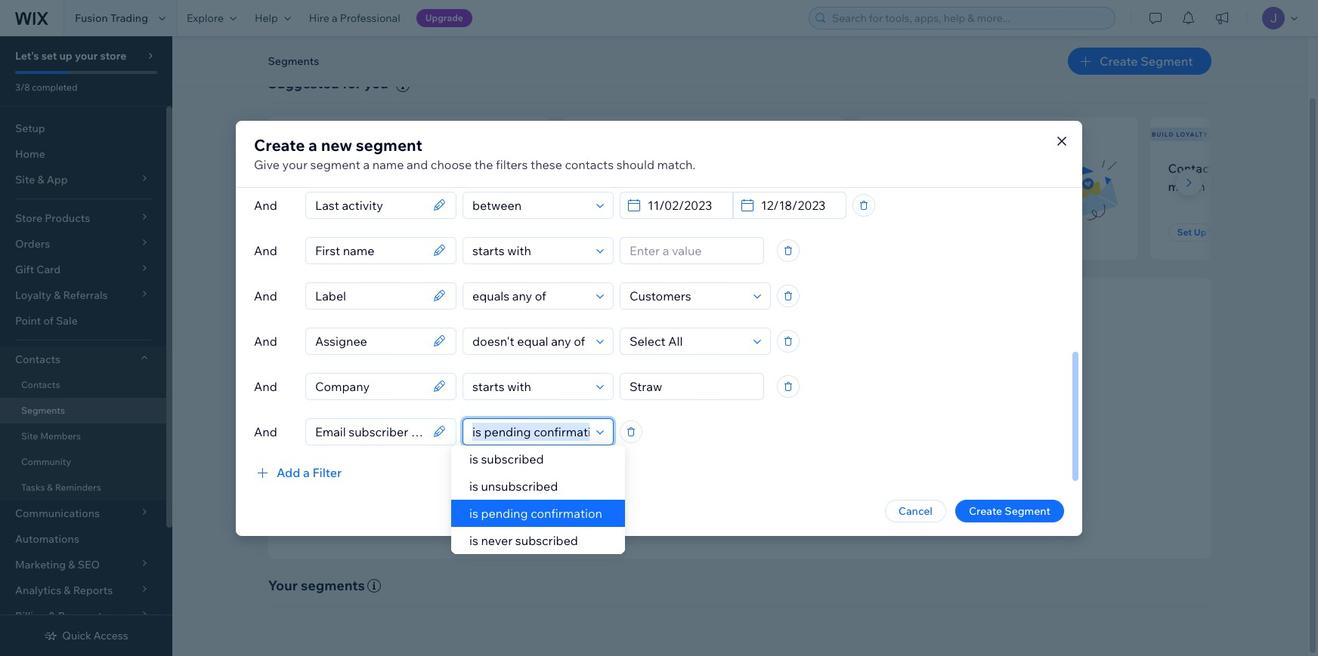 Task type: vqa. For each thing, say whether or not it's contained in the screenshot.
Checkbox
no



Task type: describe. For each thing, give the bounding box(es) containing it.
yet
[[724, 179, 742, 194]]

contacts inside contacts with a birthday th
[[1168, 161, 1220, 176]]

is for is subscribed
[[469, 452, 478, 467]]

trust
[[884, 448, 907, 462]]

made
[[624, 179, 657, 194]]

site members link
[[0, 424, 166, 450]]

a inside hire a professional link
[[332, 11, 338, 25]]

segments for "segments" link
[[21, 405, 65, 417]]

is subscribed
[[469, 452, 544, 467]]

the inside create a new segment give your segment a name and choose the filters these contacts should match.
[[475, 157, 493, 172]]

never
[[481, 534, 513, 549]]

0 vertical spatial segment
[[356, 135, 423, 155]]

subscribed inside new contacts who recently subscribed to your mailing list
[[286, 179, 350, 194]]

update
[[783, 428, 818, 441]]

groups
[[666, 428, 700, 441]]

should
[[617, 157, 655, 172]]

1 horizontal spatial create segment
[[1100, 54, 1193, 69]]

Select an option field
[[468, 419, 592, 445]]

fusion trading
[[75, 11, 148, 25]]

quick access
[[62, 630, 128, 643]]

trading
[[110, 11, 148, 25]]

campaigns
[[712, 448, 766, 462]]

add a filter button
[[254, 464, 342, 482]]

specific
[[625, 428, 663, 441]]

is pending confirmation
[[469, 506, 602, 522]]

1 enter a value field from the top
[[625, 238, 759, 263]]

2 vertical spatial and
[[861, 469, 880, 482]]

community
[[21, 457, 71, 468]]

name
[[372, 157, 404, 172]]

segments for segments button
[[268, 54, 319, 68]]

your
[[268, 577, 298, 595]]

build
[[1152, 131, 1174, 138]]

professional
[[340, 11, 400, 25]]

loyalty
[[1176, 131, 1209, 138]]

1 vertical spatial segment
[[310, 157, 360, 172]]

match.
[[657, 157, 696, 172]]

new
[[321, 135, 352, 155]]

haven't
[[580, 179, 622, 194]]

contacts inside create a new segment give your segment a name and choose the filters these contacts should match.
[[565, 157, 614, 172]]

th
[[1310, 161, 1318, 176]]

site
[[21, 431, 38, 442]]

set for potential customers who haven't made a purchase yet
[[589, 227, 604, 238]]

target
[[740, 405, 779, 422]]

is for is never subscribed
[[469, 534, 478, 549]]

is pending confirmation option
[[451, 500, 625, 528]]

3 set from the left
[[1177, 227, 1192, 238]]

of inside sidebar element
[[43, 314, 54, 328]]

&
[[47, 482, 53, 494]]

point of sale link
[[0, 308, 166, 334]]

who for purchase
[[697, 161, 721, 176]]

let's set up your store
[[15, 49, 127, 63]]

3/8 completed
[[15, 82, 77, 93]]

for
[[342, 75, 361, 92]]

pending
[[481, 506, 528, 522]]

of inside reach the right target audience create specific groups of contacts that update automatically send personalized email campaigns to drive sales and build trust get to know your high-value customers, potential leads and more
[[703, 428, 713, 441]]

sale
[[56, 314, 78, 328]]

12/18/2023 field
[[757, 192, 841, 218]]

community link
[[0, 450, 166, 475]]

and for 4th choose a condition field
[[254, 334, 277, 349]]

2 enter a value field from the top
[[625, 374, 759, 400]]

filter
[[312, 465, 342, 480]]

set for new contacts who recently subscribed to your mailing list
[[295, 227, 310, 238]]

unsubscribed
[[481, 479, 558, 494]]

up for made
[[606, 227, 619, 238]]

a left new
[[308, 135, 317, 155]]

and for select an option field
[[254, 424, 277, 440]]

upgrade button
[[416, 9, 472, 27]]

3 choose a condition field from the top
[[468, 283, 592, 309]]

5 choose a condition field from the top
[[468, 374, 592, 400]]

your segments
[[268, 577, 365, 595]]

0 horizontal spatial create segment
[[969, 505, 1051, 518]]

explore
[[187, 11, 224, 25]]

list
[[440, 179, 457, 194]]

segment for first set up segment button from the right
[[1209, 227, 1248, 238]]

add
[[277, 465, 300, 480]]

and for 5th choose a condition field from the top of the page
[[254, 379, 277, 394]]

potential
[[786, 469, 830, 482]]

point
[[15, 314, 41, 328]]

send
[[589, 448, 615, 462]]

let's
[[15, 49, 39, 63]]

and for second choose a condition field from the top of the page
[[254, 243, 277, 258]]

set up segment for subscribed
[[295, 227, 366, 238]]

1 choose a condition field from the top
[[468, 192, 592, 218]]

suggested for you
[[268, 75, 388, 92]]

contacts inside reach the right target audience create specific groups of contacts that update automatically send personalized email campaigns to drive sales and build trust get to know your high-value customers, potential leads and more
[[715, 428, 758, 441]]

active email subscribers who clicked on your campaign
[[874, 161, 1040, 194]]

who for your
[[367, 161, 391, 176]]

give
[[254, 157, 280, 172]]

to inside new contacts who recently subscribed to your mailing list
[[352, 179, 364, 194]]

list containing new contacts who recently subscribed to your mailing list
[[265, 117, 1318, 260]]

2 choose a condition field from the top
[[468, 238, 592, 263]]

personalized
[[618, 448, 681, 462]]

potential customers who haven't made a purchase yet
[[580, 161, 742, 194]]

automatically
[[820, 428, 886, 441]]

contacts button
[[0, 347, 166, 373]]

new contacts who recently subscribed to your mailing list
[[286, 161, 457, 194]]

hire
[[309, 11, 330, 25]]

home
[[15, 147, 45, 161]]

quick
[[62, 630, 91, 643]]

hire a professional link
[[300, 0, 409, 36]]



Task type: locate. For each thing, give the bounding box(es) containing it.
your right on
[[934, 179, 960, 194]]

2 horizontal spatial contacts
[[715, 428, 758, 441]]

is for is pending confirmation
[[469, 506, 478, 522]]

segments inside sidebar element
[[21, 405, 65, 417]]

0 horizontal spatial email
[[683, 448, 710, 462]]

sales
[[808, 448, 833, 462]]

set up segment button for made
[[580, 224, 669, 242]]

contacts inside popup button
[[15, 353, 60, 367]]

subscribed down new
[[286, 179, 350, 194]]

setup link
[[0, 116, 166, 141]]

subscribers down suggested
[[289, 131, 340, 138]]

0 horizontal spatial to
[[352, 179, 364, 194]]

1 horizontal spatial set
[[589, 227, 604, 238]]

is left never on the bottom left of the page
[[469, 534, 478, 549]]

1 horizontal spatial of
[[703, 428, 713, 441]]

the left 'filters'
[[475, 157, 493, 172]]

4 is from the top
[[469, 534, 478, 549]]

0 vertical spatial select options field
[[625, 283, 749, 309]]

value
[[701, 469, 727, 482]]

your down name
[[367, 179, 393, 194]]

contacts inside new contacts who recently subscribed to your mailing list
[[314, 161, 364, 176]]

your down personalized
[[651, 469, 673, 482]]

list box
[[451, 446, 625, 555]]

2 horizontal spatial to
[[769, 448, 779, 462]]

contacts for contacts popup button
[[15, 353, 60, 367]]

1 vertical spatial select options field
[[625, 328, 749, 354]]

contacts down loyalty
[[1168, 161, 1220, 176]]

1 horizontal spatial to
[[610, 469, 620, 482]]

tasks & reminders link
[[0, 475, 166, 501]]

1 horizontal spatial up
[[606, 227, 619, 238]]

get
[[589, 469, 608, 482]]

a down customers
[[659, 179, 666, 194]]

store
[[100, 49, 127, 63]]

1 up from the left
[[312, 227, 325, 238]]

1 is from the top
[[469, 452, 478, 467]]

set up segment button down contacts with a birthday th
[[1168, 224, 1257, 242]]

who up campaign
[[1016, 161, 1040, 176]]

segment for made's set up segment button
[[621, 227, 660, 238]]

the inside reach the right target audience create specific groups of contacts that update automatically send personalized email campaigns to drive sales and build trust get to know your high-value customers, potential leads and more
[[682, 405, 703, 422]]

0 horizontal spatial and
[[407, 157, 428, 172]]

segment up name
[[356, 135, 423, 155]]

add a filter
[[277, 465, 342, 480]]

5 and from the top
[[254, 379, 277, 394]]

of
[[43, 314, 54, 328], [703, 428, 713, 441]]

create inside reach the right target audience create specific groups of contacts that update automatically send personalized email campaigns to drive sales and build trust get to know your high-value customers, potential leads and more
[[589, 428, 623, 441]]

1 vertical spatial create segment button
[[955, 500, 1064, 523]]

4 choose a condition field from the top
[[468, 328, 592, 354]]

segment for subscribed set up segment button
[[327, 227, 366, 238]]

up
[[312, 227, 325, 238], [606, 227, 619, 238], [1194, 227, 1207, 238]]

a right hire
[[332, 11, 338, 25]]

1 set up segment from the left
[[295, 227, 366, 238]]

campaign
[[963, 179, 1019, 194]]

0 horizontal spatial who
[[367, 161, 391, 176]]

0 vertical spatial and
[[407, 157, 428, 172]]

and up mailing
[[407, 157, 428, 172]]

1 vertical spatial contacts
[[15, 353, 60, 367]]

up
[[59, 49, 72, 63]]

2 set up segment button from the left
[[580, 224, 669, 242]]

Search for tools, apps, help & more... field
[[828, 8, 1110, 29]]

is down is subscribed
[[469, 479, 478, 494]]

know
[[623, 469, 649, 482]]

your inside reach the right target audience create specific groups of contacts that update automatically send personalized email campaigns to drive sales and build trust get to know your high-value customers, potential leads and more
[[651, 469, 673, 482]]

0 horizontal spatial contacts
[[314, 161, 364, 176]]

1 horizontal spatial who
[[697, 161, 721, 176]]

and inside create a new segment give your segment a name and choose the filters these contacts should match.
[[407, 157, 428, 172]]

is for is unsubscribed
[[469, 479, 478, 494]]

1 vertical spatial subscribed
[[481, 452, 544, 467]]

to left drive on the bottom of page
[[769, 448, 779, 462]]

0 vertical spatial subscribed
[[286, 179, 350, 194]]

0 vertical spatial new
[[270, 131, 287, 138]]

a inside contacts with a birthday th
[[1250, 161, 1257, 176]]

more
[[882, 469, 908, 482]]

0 horizontal spatial subscribers
[[289, 131, 340, 138]]

build
[[857, 448, 881, 462]]

access
[[94, 630, 128, 643]]

0 horizontal spatial set up segment
[[295, 227, 366, 238]]

1 and from the top
[[254, 198, 277, 213]]

1 vertical spatial the
[[682, 405, 703, 422]]

and
[[407, 157, 428, 172], [836, 448, 854, 462], [861, 469, 880, 482]]

email up on
[[913, 161, 944, 176]]

segments link
[[0, 398, 166, 424]]

1 horizontal spatial set up segment
[[589, 227, 660, 238]]

segments
[[268, 54, 319, 68], [21, 405, 65, 417]]

home link
[[0, 141, 166, 167]]

1 vertical spatial subscribers
[[947, 161, 1013, 176]]

contacts down new
[[314, 161, 364, 176]]

3 who from the left
[[1016, 161, 1040, 176]]

who up purchase
[[697, 161, 721, 176]]

who inside new contacts who recently subscribed to your mailing list
[[367, 161, 391, 176]]

new for new contacts who recently subscribed to your mailing list
[[286, 161, 312, 176]]

1 vertical spatial new
[[286, 161, 312, 176]]

0 horizontal spatial set
[[295, 227, 310, 238]]

subscribers inside the active email subscribers who clicked on your campaign
[[947, 161, 1013, 176]]

who left recently
[[367, 161, 391, 176]]

new subscribers
[[270, 131, 340, 138]]

is unsubscribed
[[469, 479, 558, 494]]

1 horizontal spatial create segment button
[[1068, 48, 1211, 75]]

1 vertical spatial enter a value field
[[625, 374, 759, 400]]

6 and from the top
[[254, 424, 277, 440]]

these
[[531, 157, 562, 172]]

subscribed up is unsubscribed
[[481, 452, 544, 467]]

and
[[254, 198, 277, 213], [254, 243, 277, 258], [254, 288, 277, 304], [254, 334, 277, 349], [254, 379, 277, 394], [254, 424, 277, 440]]

enter a value field down 11/02/2023 field
[[625, 238, 759, 263]]

segments button
[[260, 50, 327, 73]]

Choose a condition field
[[468, 192, 592, 218], [468, 238, 592, 263], [468, 283, 592, 309], [468, 328, 592, 354], [468, 374, 592, 400]]

2 vertical spatial subscribed
[[515, 534, 578, 549]]

potential
[[580, 161, 631, 176]]

a right with
[[1250, 161, 1257, 176]]

a
[[332, 11, 338, 25], [308, 135, 317, 155], [363, 157, 370, 172], [1250, 161, 1257, 176], [659, 179, 666, 194], [303, 465, 310, 480]]

3 set up segment from the left
[[1177, 227, 1248, 238]]

1 vertical spatial to
[[769, 448, 779, 462]]

is up is unsubscribed
[[469, 452, 478, 467]]

2 who from the left
[[697, 161, 721, 176]]

1 vertical spatial of
[[703, 428, 713, 441]]

2 vertical spatial to
[[610, 469, 620, 482]]

2 set up segment from the left
[[589, 227, 660, 238]]

subscribed
[[286, 179, 350, 194], [481, 452, 544, 467], [515, 534, 578, 549]]

members
[[40, 431, 81, 442]]

drive
[[781, 448, 806, 462]]

your inside sidebar element
[[75, 49, 98, 63]]

clicked
[[874, 179, 915, 194]]

0 vertical spatial segments
[[268, 54, 319, 68]]

reminders
[[55, 482, 101, 494]]

to
[[352, 179, 364, 194], [769, 448, 779, 462], [610, 469, 620, 482]]

purchase
[[669, 179, 721, 194]]

list box containing is subscribed
[[451, 446, 625, 555]]

cancel
[[899, 505, 933, 518]]

the up groups
[[682, 405, 703, 422]]

segment down new
[[310, 157, 360, 172]]

help
[[255, 11, 278, 25]]

new right give
[[286, 161, 312, 176]]

4 and from the top
[[254, 334, 277, 349]]

your inside create a new segment give your segment a name and choose the filters these contacts should match.
[[282, 157, 308, 172]]

and for third choose a condition field from the bottom of the page
[[254, 288, 277, 304]]

1 horizontal spatial contacts
[[565, 157, 614, 172]]

who
[[367, 161, 391, 176], [697, 161, 721, 176], [1016, 161, 1040, 176]]

active
[[874, 161, 910, 176]]

3/8
[[15, 82, 30, 93]]

set up segment down contacts with a birthday th
[[1177, 227, 1248, 238]]

to left mailing
[[352, 179, 364, 194]]

0 vertical spatial create segment
[[1100, 54, 1193, 69]]

0 horizontal spatial of
[[43, 314, 54, 328]]

0 vertical spatial to
[[352, 179, 364, 194]]

point of sale
[[15, 314, 78, 328]]

set up segment down new contacts who recently subscribed to your mailing list
[[295, 227, 366, 238]]

you
[[364, 75, 388, 92]]

1 horizontal spatial subscribers
[[947, 161, 1013, 176]]

a left name
[[363, 157, 370, 172]]

2 set from the left
[[589, 227, 604, 238]]

a right add
[[303, 465, 310, 480]]

contacts for "contacts" link
[[21, 379, 60, 391]]

1 vertical spatial email
[[683, 448, 710, 462]]

Enter a value field
[[625, 238, 759, 263], [625, 374, 759, 400]]

0 vertical spatial the
[[475, 157, 493, 172]]

0 horizontal spatial up
[[312, 227, 325, 238]]

automations
[[15, 533, 79, 547]]

set up segment button down made
[[580, 224, 669, 242]]

segments up site members
[[21, 405, 65, 417]]

sidebar element
[[0, 36, 172, 657]]

email up high-
[[683, 448, 710, 462]]

and for fifth choose a condition field from the bottom of the page
[[254, 198, 277, 213]]

contacts down point of sale on the left of the page
[[15, 353, 60, 367]]

the
[[475, 157, 493, 172], [682, 405, 703, 422]]

3 up from the left
[[1194, 227, 1207, 238]]

new inside new contacts who recently subscribed to your mailing list
[[286, 161, 312, 176]]

2 horizontal spatial set up segment button
[[1168, 224, 1257, 242]]

2 horizontal spatial who
[[1016, 161, 1040, 176]]

0 vertical spatial enter a value field
[[625, 238, 759, 263]]

of down right
[[703, 428, 713, 441]]

filters
[[496, 157, 528, 172]]

email inside reach the right target audience create specific groups of contacts that update automatically send personalized email campaigns to drive sales and build trust get to know your high-value customers, potential leads and more
[[683, 448, 710, 462]]

is inside option
[[469, 506, 478, 522]]

0 horizontal spatial the
[[475, 157, 493, 172]]

0 vertical spatial of
[[43, 314, 54, 328]]

segments
[[301, 577, 365, 595]]

0 vertical spatial email
[[913, 161, 944, 176]]

subscribed down is pending confirmation option
[[515, 534, 578, 549]]

1 vertical spatial segments
[[21, 405, 65, 417]]

1 who from the left
[[367, 161, 391, 176]]

1 horizontal spatial email
[[913, 161, 944, 176]]

0 vertical spatial create segment button
[[1068, 48, 1211, 75]]

your right give
[[282, 157, 308, 172]]

who inside the active email subscribers who clicked on your campaign
[[1016, 161, 1040, 176]]

quick access button
[[44, 630, 128, 643]]

1 horizontal spatial set up segment button
[[580, 224, 669, 242]]

None field
[[311, 192, 429, 218], [311, 238, 429, 263], [311, 283, 429, 309], [311, 328, 429, 354], [311, 374, 429, 400], [311, 419, 429, 445], [311, 192, 429, 218], [311, 238, 429, 263], [311, 283, 429, 309], [311, 328, 429, 354], [311, 374, 429, 400], [311, 419, 429, 445]]

your
[[75, 49, 98, 63], [282, 157, 308, 172], [367, 179, 393, 194], [934, 179, 960, 194], [651, 469, 673, 482]]

set up segment button for subscribed
[[286, 224, 375, 242]]

1 horizontal spatial and
[[836, 448, 854, 462]]

subscribers up campaign
[[947, 161, 1013, 176]]

1 horizontal spatial segments
[[268, 54, 319, 68]]

Select options field
[[625, 283, 749, 309], [625, 328, 749, 354]]

create a new segment give your segment a name and choose the filters these contacts should match.
[[254, 135, 696, 172]]

enter a value field up right
[[625, 374, 759, 400]]

cancel button
[[885, 500, 946, 523]]

set up segment down made
[[589, 227, 660, 238]]

upgrade
[[425, 12, 463, 23]]

contacts with a birthday th
[[1168, 161, 1318, 194]]

1 vertical spatial create segment
[[969, 505, 1051, 518]]

build loyalty
[[1152, 131, 1209, 138]]

email inside the active email subscribers who clicked on your campaign
[[913, 161, 944, 176]]

high-
[[676, 469, 701, 482]]

your inside new contacts who recently subscribed to your mailing list
[[367, 179, 393, 194]]

leads
[[833, 469, 859, 482]]

1 horizontal spatial the
[[682, 405, 703, 422]]

create segment button for segments
[[1068, 48, 1211, 75]]

contacts down contacts popup button
[[21, 379, 60, 391]]

2 horizontal spatial up
[[1194, 227, 1207, 238]]

set up segment for made
[[589, 227, 660, 238]]

2 vertical spatial contacts
[[21, 379, 60, 391]]

2 horizontal spatial set up segment
[[1177, 227, 1248, 238]]

new up give
[[270, 131, 287, 138]]

with
[[1223, 161, 1247, 176]]

tasks
[[21, 482, 45, 494]]

your inside the active email subscribers who clicked on your campaign
[[934, 179, 960, 194]]

contacts up haven't
[[565, 157, 614, 172]]

on
[[917, 179, 932, 194]]

new
[[270, 131, 287, 138], [286, 161, 312, 176]]

set
[[41, 49, 57, 63]]

create segment button for cancel
[[955, 500, 1064, 523]]

2 horizontal spatial set
[[1177, 227, 1192, 238]]

new for new subscribers
[[270, 131, 287, 138]]

contacts up the campaigns
[[715, 428, 758, 441]]

create inside create a new segment give your segment a name and choose the filters these contacts should match.
[[254, 135, 305, 155]]

segments inside button
[[268, 54, 319, 68]]

0 horizontal spatial create segment button
[[955, 500, 1064, 523]]

3 set up segment button from the left
[[1168, 224, 1257, 242]]

who inside potential customers who haven't made a purchase yet
[[697, 161, 721, 176]]

2 is from the top
[[469, 479, 478, 494]]

your right up
[[75, 49, 98, 63]]

2 select options field from the top
[[625, 328, 749, 354]]

0 vertical spatial subscribers
[[289, 131, 340, 138]]

list
[[265, 117, 1318, 260]]

and up leads
[[836, 448, 854, 462]]

a inside potential customers who haven't made a purchase yet
[[659, 179, 666, 194]]

3 is from the top
[[469, 506, 478, 522]]

reach the right target audience create specific groups of contacts that update automatically send personalized email campaigns to drive sales and build trust get to know your high-value customers, potential leads and more
[[589, 405, 908, 482]]

recently
[[393, 161, 440, 176]]

fusion
[[75, 11, 108, 25]]

completed
[[32, 82, 77, 93]]

2 up from the left
[[606, 227, 619, 238]]

2 and from the top
[[254, 243, 277, 258]]

a inside add a filter button
[[303, 465, 310, 480]]

to right get
[[610, 469, 620, 482]]

that
[[760, 428, 780, 441]]

tasks & reminders
[[21, 482, 101, 494]]

set up segment button down new contacts who recently subscribed to your mailing list
[[286, 224, 375, 242]]

11/02/2023 field
[[643, 192, 728, 218]]

is left pending
[[469, 506, 478, 522]]

2 horizontal spatial and
[[861, 469, 880, 482]]

1 set up segment button from the left
[[286, 224, 375, 242]]

1 vertical spatial and
[[836, 448, 854, 462]]

birthday
[[1259, 161, 1308, 176]]

segments up suggested
[[268, 54, 319, 68]]

up for subscribed
[[312, 227, 325, 238]]

confirmation
[[531, 506, 602, 522]]

0 vertical spatial contacts
[[1168, 161, 1220, 176]]

choose
[[431, 157, 472, 172]]

contacts
[[1168, 161, 1220, 176], [15, 353, 60, 367], [21, 379, 60, 391]]

and down 'build'
[[861, 469, 880, 482]]

create segment button
[[1068, 48, 1211, 75], [955, 500, 1064, 523]]

1 select options field from the top
[[625, 283, 749, 309]]

0 horizontal spatial set up segment button
[[286, 224, 375, 242]]

0 horizontal spatial segments
[[21, 405, 65, 417]]

1 set from the left
[[295, 227, 310, 238]]

customers
[[634, 161, 694, 176]]

of left sale
[[43, 314, 54, 328]]

audience
[[782, 405, 841, 422]]

3 and from the top
[[254, 288, 277, 304]]



